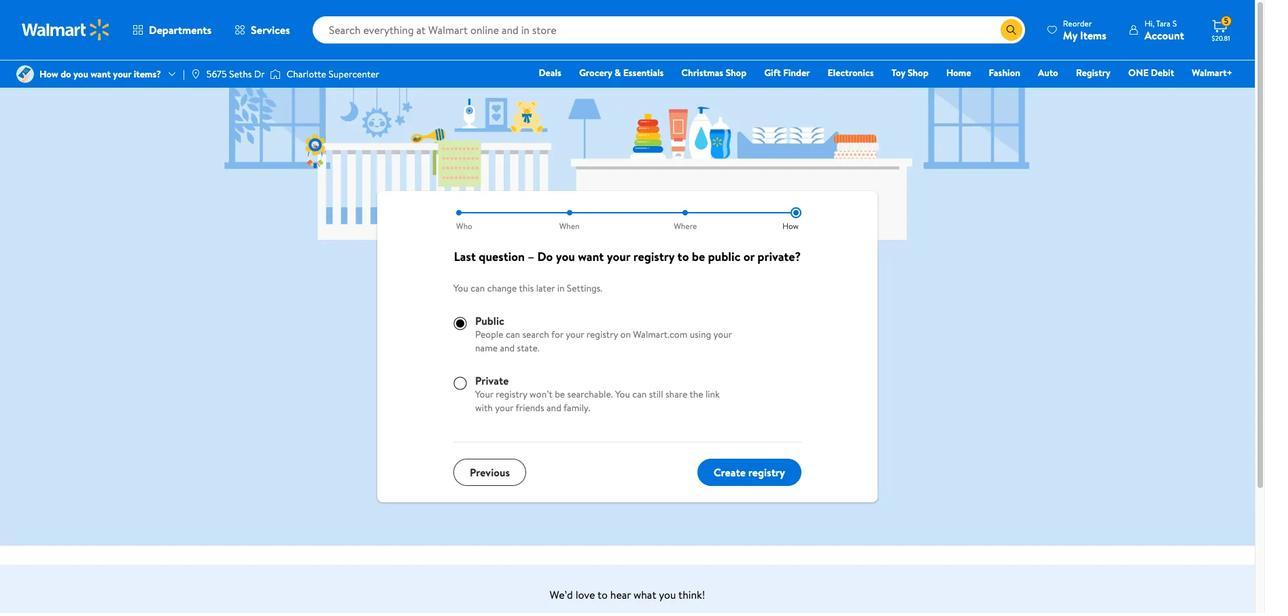 Task type: locate. For each thing, give the bounding box(es) containing it.
seths
[[229, 67, 252, 81]]

change
[[487, 282, 517, 295]]

won't
[[530, 388, 553, 401]]

list containing who
[[454, 207, 802, 232]]

previous button
[[454, 459, 526, 486]]

0 vertical spatial to
[[678, 248, 689, 265]]

public people can search for your registry on walmart.com using your name and state.
[[475, 314, 732, 355]]

question
[[479, 248, 525, 265]]

1 vertical spatial can
[[506, 328, 520, 341]]

can inside private your registry won't be searchable. you can still share the link with your friends and family.
[[633, 388, 647, 401]]

be right won't
[[555, 388, 565, 401]]

public people can search for your registry on walmart.com using your name and state. element
[[454, 314, 802, 355]]

0 vertical spatial how
[[39, 67, 58, 81]]

hi, tara s account
[[1145, 17, 1185, 43]]

1 vertical spatial how
[[783, 220, 799, 232]]

s
[[1173, 17, 1178, 29]]

on
[[621, 328, 631, 341]]

still
[[649, 388, 664, 401]]

registry inside private your registry won't be searchable. you can still share the link with your friends and family.
[[496, 388, 528, 401]]

account
[[1145, 28, 1185, 43]]

where
[[674, 220, 697, 232]]

and left state.
[[500, 341, 515, 355]]

electronics
[[828, 66, 874, 80]]

how for how do you want your items?
[[39, 67, 58, 81]]

home
[[947, 66, 972, 80]]

can left change
[[471, 282, 485, 295]]

0 vertical spatial want
[[91, 67, 111, 81]]

1 horizontal spatial want
[[578, 248, 604, 265]]

who list item
[[454, 207, 512, 232]]

 image
[[270, 67, 281, 81]]

dr
[[254, 67, 265, 81]]

reorder
[[1064, 17, 1092, 29]]

later
[[536, 282, 555, 295]]

your inside private your registry won't be searchable. you can still share the link with your friends and family.
[[495, 401, 514, 415]]

5 $20.81
[[1212, 15, 1231, 43]]

0 horizontal spatial how
[[39, 67, 58, 81]]

0 horizontal spatial want
[[91, 67, 111, 81]]

1 horizontal spatial you
[[615, 388, 630, 401]]

when list item
[[512, 207, 628, 232]]

your down when list item
[[607, 248, 631, 265]]

your right for on the left bottom of the page
[[566, 328, 584, 341]]

how left do
[[39, 67, 58, 81]]

can left still
[[633, 388, 647, 401]]

you
[[73, 67, 88, 81], [556, 248, 575, 265], [659, 588, 676, 603]]

0 vertical spatial and
[[500, 341, 515, 355]]

private
[[475, 373, 509, 388]]

0 horizontal spatial you
[[454, 282, 468, 295]]

to right love
[[598, 588, 608, 603]]

love
[[576, 588, 595, 603]]

this
[[519, 282, 534, 295]]

 image for how
[[16, 65, 34, 83]]

1 horizontal spatial  image
[[190, 69, 201, 80]]

you down last
[[454, 282, 468, 295]]

toy
[[892, 66, 906, 80]]

your right with
[[495, 401, 514, 415]]

search icon image
[[1006, 24, 1017, 35]]

0 vertical spatial you
[[454, 282, 468, 295]]

departments
[[149, 22, 212, 37]]

1 vertical spatial you
[[556, 248, 575, 265]]

how
[[39, 67, 58, 81], [783, 220, 799, 232]]

be left public
[[692, 248, 705, 265]]

be
[[692, 248, 705, 265], [555, 388, 565, 401]]

previous
[[470, 465, 510, 480]]

0 horizontal spatial be
[[555, 388, 565, 401]]

registry inside 'button'
[[749, 465, 786, 480]]

2 horizontal spatial can
[[633, 388, 647, 401]]

your
[[475, 388, 494, 401]]

we'd love to hear what you think!
[[550, 588, 706, 603]]

 image
[[16, 65, 34, 83], [190, 69, 201, 80]]

1 horizontal spatial be
[[692, 248, 705, 265]]

0 vertical spatial can
[[471, 282, 485, 295]]

list
[[454, 207, 802, 232]]

0 horizontal spatial can
[[471, 282, 485, 295]]

how inside how list item
[[783, 220, 799, 232]]

one debit
[[1129, 66, 1175, 80]]

and
[[500, 341, 515, 355], [547, 401, 562, 415]]

we'd
[[550, 588, 573, 603]]

one debit link
[[1123, 65, 1181, 80]]

registry
[[634, 248, 675, 265], [587, 328, 618, 341], [496, 388, 528, 401], [749, 465, 786, 480]]

you
[[454, 282, 468, 295], [615, 388, 630, 401]]

and left family.
[[547, 401, 562, 415]]

registry right "your"
[[496, 388, 528, 401]]

1 vertical spatial and
[[547, 401, 562, 415]]

want right do
[[91, 67, 111, 81]]

last question – do you want your registry to be public or private?
[[454, 248, 801, 265]]

want
[[91, 67, 111, 81], [578, 248, 604, 265]]

settings.
[[567, 282, 603, 295]]

finder
[[783, 66, 810, 80]]

to down where
[[678, 248, 689, 265]]

public
[[475, 314, 505, 329]]

private?
[[758, 248, 801, 265]]

where list item
[[628, 207, 744, 232]]

walmart image
[[22, 19, 110, 41]]

how up private?
[[783, 220, 799, 232]]

your
[[113, 67, 131, 81], [607, 248, 631, 265], [566, 328, 584, 341], [714, 328, 732, 341], [495, 401, 514, 415]]

debit
[[1152, 66, 1175, 80]]

None radio
[[454, 317, 467, 331], [454, 377, 467, 390], [454, 317, 467, 331], [454, 377, 467, 390]]

1 vertical spatial to
[[598, 588, 608, 603]]

registry left on
[[587, 328, 618, 341]]

you inside private your registry won't be searchable. you can still share the link with your friends and family.
[[615, 388, 630, 401]]

–
[[528, 248, 535, 265]]

services
[[251, 22, 290, 37]]

can left search
[[506, 328, 520, 341]]

can inside public people can search for your registry on walmart.com using your name and state.
[[506, 328, 520, 341]]

public
[[708, 248, 741, 265]]

2 vertical spatial can
[[633, 388, 647, 401]]

items?
[[134, 67, 161, 81]]

services button
[[223, 14, 302, 46]]

christmas shop link
[[676, 65, 753, 80]]

0 vertical spatial you
[[73, 67, 88, 81]]

1 horizontal spatial how
[[783, 220, 799, 232]]

1 horizontal spatial can
[[506, 328, 520, 341]]

shop right toy
[[908, 66, 929, 80]]

2 shop from the left
[[908, 66, 929, 80]]

searchable.
[[568, 388, 613, 401]]

to
[[678, 248, 689, 265], [598, 588, 608, 603]]

supercenter
[[329, 67, 380, 81]]

christmas
[[682, 66, 724, 80]]

create registry
[[714, 465, 786, 480]]

1 horizontal spatial shop
[[908, 66, 929, 80]]

link
[[706, 388, 720, 401]]

my
[[1064, 28, 1078, 43]]

1 vertical spatial you
[[615, 388, 630, 401]]

want up 'settings.'
[[578, 248, 604, 265]]

walmart+
[[1192, 66, 1233, 80]]

0 horizontal spatial  image
[[16, 65, 34, 83]]

0 horizontal spatial shop
[[726, 66, 747, 80]]

gift finder link
[[758, 65, 817, 80]]

1 vertical spatial be
[[555, 388, 565, 401]]

 image left do
[[16, 65, 34, 83]]

be inside private your registry won't be searchable. you can still share the link with your friends and family.
[[555, 388, 565, 401]]

0 horizontal spatial and
[[500, 341, 515, 355]]

registry right create
[[749, 465, 786, 480]]

2 horizontal spatial you
[[659, 588, 676, 603]]

gift
[[765, 66, 781, 80]]

1 horizontal spatial and
[[547, 401, 562, 415]]

charlotte
[[287, 67, 326, 81]]

 image right the | on the top
[[190, 69, 201, 80]]

you right searchable.
[[615, 388, 630, 401]]

1 shop from the left
[[726, 66, 747, 80]]

create registry button
[[698, 459, 802, 486]]

shop right christmas
[[726, 66, 747, 80]]

&
[[615, 66, 621, 80]]

with
[[475, 401, 493, 415]]



Task type: describe. For each thing, give the bounding box(es) containing it.
 image for 5675
[[190, 69, 201, 80]]

hi,
[[1145, 17, 1155, 29]]

1 horizontal spatial you
[[556, 248, 575, 265]]

auto
[[1039, 66, 1059, 80]]

share
[[666, 388, 688, 401]]

for
[[552, 328, 564, 341]]

or
[[744, 248, 755, 265]]

grocery
[[579, 66, 613, 80]]

private your registry won't be searchable. you can still share the link with your friends and family. element
[[454, 373, 802, 415]]

items
[[1081, 28, 1107, 43]]

shop for christmas shop
[[726, 66, 747, 80]]

Search search field
[[313, 16, 1026, 44]]

registry down where
[[634, 248, 675, 265]]

Walmart Site-Wide search field
[[313, 16, 1026, 44]]

last question – do you want your registry to be public or private? group
[[454, 306, 802, 426]]

walmart.com
[[633, 328, 688, 341]]

fashion link
[[983, 65, 1027, 80]]

family.
[[564, 401, 590, 415]]

how list item
[[744, 207, 802, 232]]

how for how
[[783, 220, 799, 232]]

name
[[475, 341, 498, 355]]

in
[[557, 282, 565, 295]]

electronics link
[[822, 65, 880, 80]]

christmas shop
[[682, 66, 747, 80]]

registry link
[[1070, 65, 1117, 80]]

registry inside public people can search for your registry on walmart.com using your name and state.
[[587, 328, 618, 341]]

0 horizontal spatial you
[[73, 67, 88, 81]]

fashion
[[989, 66, 1021, 80]]

think!
[[679, 588, 706, 603]]

how do you want your items?
[[39, 67, 161, 81]]

|
[[183, 67, 185, 81]]

when
[[560, 220, 580, 232]]

1 vertical spatial want
[[578, 248, 604, 265]]

you can change this later in settings.
[[454, 282, 603, 295]]

your right using
[[714, 328, 732, 341]]

grocery & essentials link
[[573, 65, 670, 80]]

using
[[690, 328, 711, 341]]

who
[[456, 220, 473, 232]]

your left items?
[[113, 67, 131, 81]]

last
[[454, 248, 476, 265]]

people
[[475, 328, 504, 341]]

5675
[[207, 67, 227, 81]]

do
[[61, 67, 71, 81]]

5
[[1225, 15, 1229, 27]]

shop for toy shop
[[908, 66, 929, 80]]

state.
[[517, 341, 540, 355]]

grocery & essentials
[[579, 66, 664, 80]]

gift finder
[[765, 66, 810, 80]]

toy shop
[[892, 66, 929, 80]]

private your registry won't be searchable. you can still share the link with your friends and family.
[[475, 373, 720, 415]]

reorder my items
[[1064, 17, 1107, 43]]

departments button
[[121, 14, 223, 46]]

create
[[714, 465, 746, 480]]

auto link
[[1032, 65, 1065, 80]]

walmart+ link
[[1186, 65, 1239, 80]]

what
[[634, 588, 657, 603]]

toy shop link
[[886, 65, 935, 80]]

the
[[690, 388, 704, 401]]

deals
[[539, 66, 562, 80]]

home link
[[941, 65, 978, 80]]

1 horizontal spatial to
[[678, 248, 689, 265]]

charlotte supercenter
[[287, 67, 380, 81]]

do
[[538, 248, 553, 265]]

registry
[[1076, 66, 1111, 80]]

2 vertical spatial you
[[659, 588, 676, 603]]

one
[[1129, 66, 1149, 80]]

5675 seths dr
[[207, 67, 265, 81]]

and inside public people can search for your registry on walmart.com using your name and state.
[[500, 341, 515, 355]]

hear
[[611, 588, 631, 603]]

and inside private your registry won't be searchable. you can still share the link with your friends and family.
[[547, 401, 562, 415]]

deals link
[[533, 65, 568, 80]]

essentials
[[624, 66, 664, 80]]

0 vertical spatial be
[[692, 248, 705, 265]]

search
[[523, 328, 549, 341]]

0 horizontal spatial to
[[598, 588, 608, 603]]

tara
[[1157, 17, 1171, 29]]



Task type: vqa. For each thing, say whether or not it's contained in the screenshot.
top the can
yes



